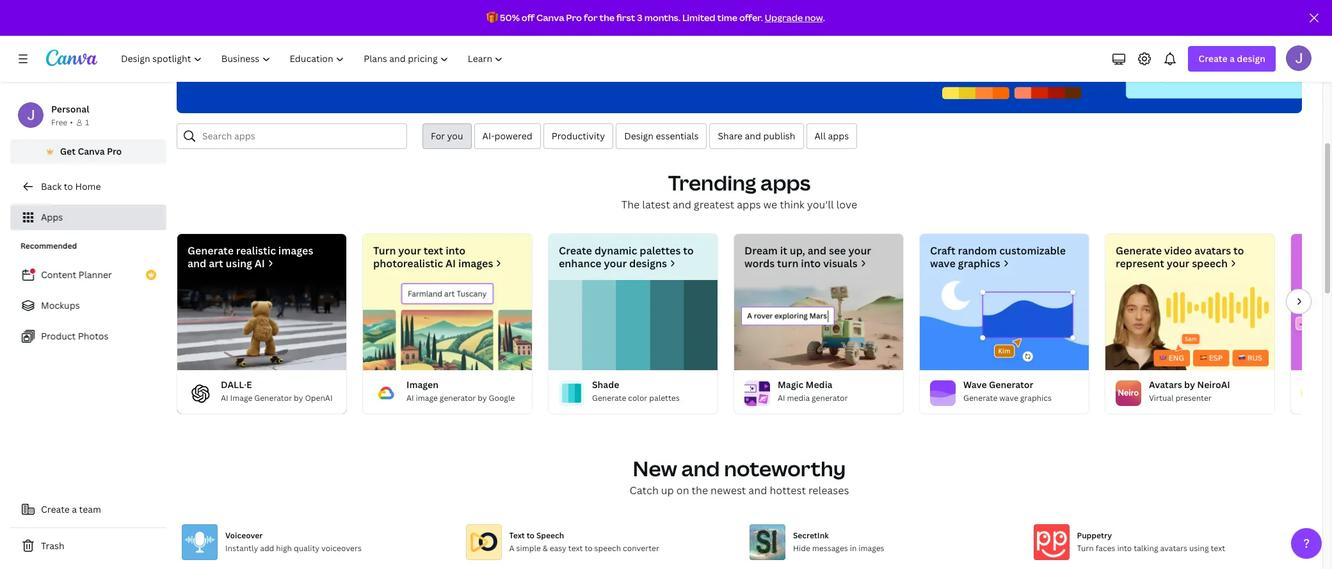 Task type: describe. For each thing, give the bounding box(es) containing it.
content planner
[[41, 269, 112, 281]]

product photos link
[[10, 324, 166, 350]]

and inside the generate realistic images and art using ai
[[188, 257, 206, 271]]

media
[[806, 379, 833, 391]]

magic
[[778, 379, 804, 391]]

craft for craft b
[[1302, 244, 1327, 258]]

text for text to speech a simple & easy text to speech converter
[[569, 544, 583, 555]]

to up simple on the bottom of page
[[527, 531, 535, 542]]

content planner link
[[10, 263, 166, 288]]

apps for all
[[828, 130, 849, 142]]

for you
[[431, 130, 463, 142]]

images inside the generate realistic images and art using ai
[[278, 244, 313, 258]]

content
[[41, 269, 76, 281]]

magic media ai media generator
[[778, 379, 848, 404]]

add
[[260, 544, 274, 555]]

to inside generate video avatars to represent your speech
[[1234, 244, 1245, 258]]

love
[[837, 198, 858, 212]]

top level navigation element
[[113, 46, 515, 72]]

1
[[85, 117, 89, 128]]

newest
[[711, 484, 746, 498]]

dream it up, and see your words turn into visuals
[[745, 244, 872, 271]]

into for puppetry turn faces into talking avatars using text
[[1118, 544, 1132, 555]]

shade generate color palettes
[[592, 379, 680, 404]]

enhance
[[559, 257, 602, 271]]

•
[[70, 117, 73, 128]]

all apps
[[815, 130, 849, 142]]

ai-powered
[[483, 130, 533, 142]]

generator inside dall·e ai image generator by openai
[[254, 393, 292, 404]]

for
[[584, 12, 598, 24]]

a
[[509, 544, 515, 555]]

in
[[850, 544, 857, 555]]

new and noteworthy catch up on the newest and hottest releases
[[630, 455, 849, 498]]

generate inside generate video avatars to represent your speech
[[1116, 244, 1162, 258]]

using inside the generate realistic images and art using ai
[[226, 257, 252, 271]]

all apps button
[[807, 124, 858, 149]]

image
[[416, 393, 438, 404]]

design essentials
[[624, 130, 699, 142]]

art
[[209, 257, 223, 271]]

for
[[431, 130, 445, 142]]

get canva pro button
[[10, 140, 166, 164]]

avatars inside generate video avatars to represent your speech
[[1195, 244, 1232, 258]]

list containing content planner
[[10, 263, 166, 350]]

graphics for generator
[[1021, 393, 1052, 404]]

team
[[79, 504, 101, 516]]

easy
[[550, 544, 567, 555]]

up,
[[790, 244, 806, 258]]

dall·e
[[221, 379, 252, 391]]

months.
[[645, 12, 681, 24]]

offer.
[[740, 12, 763, 24]]

voiceover instantly add high quality voiceovers
[[225, 531, 362, 555]]

generator inside wave generator generate wave graphics
[[989, 379, 1034, 391]]

create for create dynamic palettes to enhance your designs
[[559, 244, 592, 258]]

craft b
[[1302, 244, 1333, 271]]

your for dream it up, and see your words turn into visuals
[[849, 244, 872, 258]]

you'll
[[807, 198, 834, 212]]

free
[[51, 117, 67, 128]]

the
[[622, 198, 640, 212]]

avatars
[[1149, 379, 1183, 391]]

voiceover
[[225, 531, 263, 542]]

canva inside button
[[78, 145, 105, 158]]

images inside turn your text into photorealistic ai images
[[458, 257, 493, 271]]

realistic
[[236, 244, 276, 258]]

the for off
[[600, 12, 615, 24]]

wave
[[964, 379, 987, 391]]

lorem ipsum image
[[1292, 280, 1333, 371]]

generate video avatars to represent your speech
[[1116, 244, 1245, 271]]

powered
[[495, 130, 533, 142]]

virtual
[[1149, 393, 1174, 404]]

quality
[[294, 544, 320, 555]]

to right easy
[[585, 544, 593, 555]]

2 vertical spatial apps
[[737, 198, 761, 212]]

and inside dream it up, and see your words turn into visuals
[[808, 244, 827, 258]]

and right "newest"
[[749, 484, 767, 498]]

your for create dynamic palettes to enhance your designs
[[604, 257, 627, 271]]

mockups
[[41, 300, 80, 312]]

create for create a design
[[1199, 53, 1228, 65]]

b
[[1330, 244, 1333, 258]]

0 vertical spatial dall·e image
[[177, 280, 346, 371]]

you
[[447, 130, 463, 142]]

imagen
[[407, 379, 439, 391]]

palettes inside "shade generate color palettes"
[[649, 393, 680, 404]]

voiceovers
[[322, 544, 362, 555]]

into for turn your text into photorealistic ai images
[[446, 244, 466, 258]]

get canva pro
[[60, 145, 122, 158]]

designs
[[629, 257, 667, 271]]

by for turn your text into photorealistic ai images
[[478, 393, 487, 404]]

wave for generator
[[1000, 393, 1019, 404]]

noteworthy
[[724, 455, 846, 483]]

design
[[624, 130, 654, 142]]

a preview image of the app named "lottiefiles" showing multiple animations with different color palettes image
[[939, 0, 1303, 113]]

0 vertical spatial pro
[[566, 12, 582, 24]]

speech
[[537, 531, 564, 542]]

random
[[958, 244, 997, 258]]

0 vertical spatial canva
[[537, 12, 565, 24]]

ai-
[[483, 130, 495, 142]]

photos
[[78, 330, 109, 343]]

apps link
[[10, 205, 166, 231]]

create a design
[[1199, 53, 1266, 65]]

turn your text into photorealistic ai images
[[373, 244, 493, 271]]

turn inside turn your text into photorealistic ai images
[[373, 244, 396, 258]]

your inside turn your text into photorealistic ai images
[[398, 244, 421, 258]]

share
[[718, 130, 743, 142]]

turn inside puppetry turn faces into talking avatars using text
[[1077, 544, 1094, 555]]

instantly
[[225, 544, 258, 555]]

generate inside wave generator generate wave graphics
[[964, 393, 998, 404]]

video
[[1165, 244, 1192, 258]]

generate inside the generate realistic images and art using ai
[[188, 244, 234, 258]]

generator inside the "imagen ai image generator by google"
[[440, 393, 476, 404]]

openai
[[305, 393, 333, 404]]

into inside dream it up, and see your words turn into visuals
[[801, 257, 821, 271]]

magic media image
[[745, 381, 770, 407]]

text inside turn your text into photorealistic ai images
[[424, 244, 443, 258]]



Task type: locate. For each thing, give the bounding box(es) containing it.
0 horizontal spatial create
[[41, 504, 70, 516]]

imagen ai image generator by google
[[407, 379, 515, 404]]

2 horizontal spatial create
[[1199, 53, 1228, 65]]

0 vertical spatial graphics
[[958, 257, 1001, 271]]

generate down shade
[[592, 393, 627, 404]]

generate
[[188, 244, 234, 258], [1116, 244, 1162, 258], [592, 393, 627, 404], [964, 393, 998, 404]]

a inside button
[[72, 504, 77, 516]]

upgrade now button
[[765, 12, 823, 24]]

by left google
[[478, 393, 487, 404]]

ai inside turn your text into photorealistic ai images
[[446, 257, 456, 271]]

back
[[41, 181, 62, 193]]

0 horizontal spatial images
[[278, 244, 313, 258]]

1 horizontal spatial speech
[[1192, 257, 1228, 271]]

and inside trending apps the latest and greatest apps we think you'll love
[[673, 198, 692, 212]]

1 vertical spatial turn
[[1077, 544, 1094, 555]]

pro up back to home link
[[107, 145, 122, 158]]

0 vertical spatial the
[[600, 12, 615, 24]]

1 vertical spatial create
[[559, 244, 592, 258]]

1 vertical spatial the
[[692, 484, 708, 498]]

design essentials button
[[616, 124, 707, 149]]

puppetry
[[1077, 531, 1112, 542]]

generator right image
[[254, 393, 292, 404]]

1 vertical spatial using
[[1190, 544, 1209, 555]]

by inside avatars by neiroai virtual presenter
[[1185, 379, 1196, 391]]

your inside create dynamic palettes to enhance your designs
[[604, 257, 627, 271]]

50%
[[500, 12, 520, 24]]

2 horizontal spatial text
[[1211, 544, 1226, 555]]

wave inside 'craft random customizable wave graphics'
[[930, 257, 956, 271]]

publish
[[764, 130, 796, 142]]

1 horizontal spatial craft
[[1302, 244, 1327, 258]]

0 vertical spatial avatars by neiroai image
[[1106, 280, 1275, 371]]

1 horizontal spatial graphics
[[1021, 393, 1052, 404]]

craft inside craft b
[[1302, 244, 1327, 258]]

imagen image
[[363, 280, 532, 371], [373, 381, 399, 407]]

to right designs
[[683, 244, 694, 258]]

new
[[633, 455, 677, 483]]

0 horizontal spatial into
[[446, 244, 466, 258]]

jacob simon image
[[1287, 45, 1312, 71]]

1 horizontal spatial canva
[[537, 12, 565, 24]]

apps
[[828, 130, 849, 142], [761, 169, 811, 197], [737, 198, 761, 212]]

ai inside magic media ai media generator
[[778, 393, 786, 404]]

craft random customizable wave graphics
[[930, 244, 1066, 271]]

shade image down designs
[[549, 280, 718, 371]]

off
[[522, 12, 535, 24]]

by for generate realistic images and art using ai
[[294, 393, 303, 404]]

palettes
[[640, 244, 681, 258], [649, 393, 680, 404]]

secretink
[[793, 531, 829, 542]]

speech
[[1192, 257, 1228, 271], [595, 544, 621, 555]]

1 vertical spatial a
[[72, 504, 77, 516]]

create inside dropdown button
[[1199, 53, 1228, 65]]

1 vertical spatial avatars
[[1161, 544, 1188, 555]]

1 horizontal spatial avatars
[[1195, 244, 1232, 258]]

create a design button
[[1189, 46, 1276, 72]]

by inside dall·e ai image generator by openai
[[294, 393, 303, 404]]

and inside button
[[745, 130, 761, 142]]

releases
[[809, 484, 849, 498]]

2 horizontal spatial images
[[859, 544, 885, 555]]

palettes right dynamic
[[640, 244, 681, 258]]

craft
[[930, 244, 956, 258], [1302, 244, 1327, 258]]

1 vertical spatial dall·e image
[[188, 381, 213, 407]]

faces
[[1096, 544, 1116, 555]]

your inside dream it up, and see your words turn into visuals
[[849, 244, 872, 258]]

craft for craft random customizable wave graphics
[[930, 244, 956, 258]]

on
[[677, 484, 689, 498]]

1 vertical spatial wave
[[1000, 393, 1019, 404]]

0 vertical spatial imagen image
[[363, 280, 532, 371]]

generate down wave
[[964, 393, 998, 404]]

palettes right color at the left
[[649, 393, 680, 404]]

into inside turn your text into photorealistic ai images
[[446, 244, 466, 258]]

neiroai
[[1198, 379, 1231, 391]]

0 horizontal spatial a
[[72, 504, 77, 516]]

wave for random
[[930, 257, 956, 271]]

shade image
[[549, 280, 718, 371], [559, 381, 585, 407]]

avatars right video
[[1195, 244, 1232, 258]]

create left team
[[41, 504, 70, 516]]

trash
[[41, 540, 64, 553]]

to inside create dynamic palettes to enhance your designs
[[683, 244, 694, 258]]

media
[[787, 393, 810, 404]]

apps right all at top
[[828, 130, 849, 142]]

trash link
[[10, 534, 166, 560]]

apps for trending
[[761, 169, 811, 197]]

2 vertical spatial create
[[41, 504, 70, 516]]

0 vertical spatial apps
[[828, 130, 849, 142]]

avatars
[[1195, 244, 1232, 258], [1161, 544, 1188, 555]]

Input field to search for apps search field
[[202, 124, 399, 149]]

images inside secretink hide messages in images
[[859, 544, 885, 555]]

avatars inside puppetry turn faces into talking avatars using text
[[1161, 544, 1188, 555]]

using inside puppetry turn faces into talking avatars using text
[[1190, 544, 1209, 555]]

to right back at the left top of page
[[64, 181, 73, 193]]

apps left we
[[737, 198, 761, 212]]

1 horizontal spatial turn
[[1077, 544, 1094, 555]]

1 vertical spatial apps
[[761, 169, 811, 197]]

and right latest
[[673, 198, 692, 212]]

0 vertical spatial speech
[[1192, 257, 1228, 271]]

recommended
[[20, 241, 77, 252]]

ai inside the generate realistic images and art using ai
[[255, 257, 265, 271]]

create inside button
[[41, 504, 70, 516]]

craft inside 'craft random customizable wave graphics'
[[930, 244, 956, 258]]

generator
[[440, 393, 476, 404], [812, 393, 848, 404]]

graphics inside wave generator generate wave graphics
[[1021, 393, 1052, 404]]

by left the openai
[[294, 393, 303, 404]]

first
[[617, 12, 636, 24]]

image
[[230, 393, 253, 404]]

1 horizontal spatial generator
[[989, 379, 1034, 391]]

using
[[226, 257, 252, 271], [1190, 544, 1209, 555]]

1 horizontal spatial the
[[692, 484, 708, 498]]

1 horizontal spatial generator
[[812, 393, 848, 404]]

text for puppetry turn faces into talking avatars using text
[[1211, 544, 1226, 555]]

into
[[446, 244, 466, 258], [801, 257, 821, 271], [1118, 544, 1132, 555]]

your for generate video avatars to represent your speech
[[1167, 257, 1190, 271]]

0 vertical spatial wave generator image
[[920, 280, 1089, 371]]

wave inside wave generator generate wave graphics
[[1000, 393, 1019, 404]]

🎁 50% off canva pro for the first 3 months. limited time offer. upgrade now .
[[487, 12, 825, 24]]

canva right get
[[78, 145, 105, 158]]

turn
[[777, 257, 799, 271]]

generate inside "shade generate color palettes"
[[592, 393, 627, 404]]

canva right off
[[537, 12, 565, 24]]

0 horizontal spatial graphics
[[958, 257, 1001, 271]]

a left the design
[[1230, 53, 1235, 65]]

time
[[718, 12, 738, 24]]

0 horizontal spatial generator
[[440, 393, 476, 404]]

avatars by neiroai virtual presenter
[[1149, 379, 1231, 404]]

and up "on"
[[682, 455, 720, 483]]

ai inside the "imagen ai image generator by google"
[[407, 393, 414, 404]]

simple
[[516, 544, 541, 555]]

the for noteworthy
[[692, 484, 708, 498]]

think
[[780, 198, 805, 212]]

0 vertical spatial palettes
[[640, 244, 681, 258]]

1 horizontal spatial into
[[801, 257, 821, 271]]

messages
[[813, 544, 848, 555]]

presenter
[[1176, 393, 1212, 404]]

into right turn
[[801, 257, 821, 271]]

1 horizontal spatial create
[[559, 244, 592, 258]]

mockups link
[[10, 293, 166, 319]]

1 vertical spatial canva
[[78, 145, 105, 158]]

planner
[[78, 269, 112, 281]]

text inside text to speech a simple & easy text to speech converter
[[569, 544, 583, 555]]

latest
[[642, 198, 670, 212]]

and right the share
[[745, 130, 761, 142]]

1 vertical spatial pro
[[107, 145, 122, 158]]

1 vertical spatial generator
[[254, 393, 292, 404]]

dream
[[745, 244, 778, 258]]

the right for
[[600, 12, 615, 24]]

a for team
[[72, 504, 77, 516]]

1 vertical spatial imagen image
[[373, 381, 399, 407]]

1 horizontal spatial wave
[[1000, 393, 1019, 404]]

the right "on"
[[692, 484, 708, 498]]

2 craft from the left
[[1302, 244, 1327, 258]]

product
[[41, 330, 76, 343]]

home
[[75, 181, 101, 193]]

palettes inside create dynamic palettes to enhance your designs
[[640, 244, 681, 258]]

a inside dropdown button
[[1230, 53, 1235, 65]]

generate left video
[[1116, 244, 1162, 258]]

into right photorealistic in the top left of the page
[[446, 244, 466, 258]]

into right faces
[[1118, 544, 1132, 555]]

0 horizontal spatial generator
[[254, 393, 292, 404]]

0 horizontal spatial canva
[[78, 145, 105, 158]]

wave generator image
[[920, 280, 1089, 371], [930, 381, 956, 407]]

all
[[815, 130, 826, 142]]

see
[[829, 244, 846, 258]]

create left the design
[[1199, 53, 1228, 65]]

0 vertical spatial generator
[[989, 379, 1034, 391]]

google
[[489, 393, 515, 404]]

color
[[628, 393, 648, 404]]

graphics for random
[[958, 257, 1001, 271]]

ai
[[255, 257, 265, 271], [446, 257, 456, 271], [221, 393, 228, 404], [407, 393, 414, 404], [778, 393, 786, 404]]

get
[[60, 145, 76, 158]]

generator down the media on the bottom right of page
[[812, 393, 848, 404]]

your
[[398, 244, 421, 258], [849, 244, 872, 258], [604, 257, 627, 271], [1167, 257, 1190, 271]]

1 horizontal spatial pro
[[566, 12, 582, 24]]

&
[[543, 544, 548, 555]]

0 horizontal spatial pro
[[107, 145, 122, 158]]

0 horizontal spatial speech
[[595, 544, 621, 555]]

into inside puppetry turn faces into talking avatars using text
[[1118, 544, 1132, 555]]

talking
[[1134, 544, 1159, 555]]

canva
[[537, 12, 565, 24], [78, 145, 105, 158]]

0 vertical spatial avatars
[[1195, 244, 1232, 258]]

create left dynamic
[[559, 244, 592, 258]]

by inside the "imagen ai image generator by google"
[[478, 393, 487, 404]]

we
[[764, 198, 778, 212]]

0 horizontal spatial turn
[[373, 244, 396, 258]]

0 horizontal spatial avatars
[[1161, 544, 1188, 555]]

hottest
[[770, 484, 806, 498]]

for you button
[[423, 124, 472, 149]]

list
[[10, 263, 166, 350]]

pro left for
[[566, 12, 582, 24]]

graphics inside 'craft random customizable wave graphics'
[[958, 257, 1001, 271]]

pro inside button
[[107, 145, 122, 158]]

1 vertical spatial wave generator image
[[930, 381, 956, 407]]

0 horizontal spatial using
[[226, 257, 252, 271]]

2 horizontal spatial into
[[1118, 544, 1132, 555]]

and left art
[[188, 257, 206, 271]]

1 horizontal spatial text
[[569, 544, 583, 555]]

trending
[[668, 169, 757, 197]]

1 craft from the left
[[930, 244, 956, 258]]

ai-powered button
[[474, 124, 541, 149]]

0 horizontal spatial wave
[[930, 257, 956, 271]]

magic media image
[[735, 280, 904, 371]]

craft left b
[[1302, 244, 1327, 258]]

1 vertical spatial graphics
[[1021, 393, 1052, 404]]

shade
[[592, 379, 620, 391]]

create inside create dynamic palettes to enhance your designs
[[559, 244, 592, 258]]

craft left random on the right top
[[930, 244, 956, 258]]

text
[[509, 531, 525, 542]]

apps inside "button"
[[828, 130, 849, 142]]

1 vertical spatial shade image
[[559, 381, 585, 407]]

0 vertical spatial create
[[1199, 53, 1228, 65]]

0 vertical spatial a
[[1230, 53, 1235, 65]]

1 vertical spatial speech
[[595, 544, 621, 555]]

to right video
[[1234, 244, 1245, 258]]

dall·e ai image generator by openai
[[221, 379, 333, 404]]

share and publish
[[718, 130, 796, 142]]

generator inside magic media ai media generator
[[812, 393, 848, 404]]

2 horizontal spatial by
[[1185, 379, 1196, 391]]

0 horizontal spatial text
[[424, 244, 443, 258]]

1 horizontal spatial using
[[1190, 544, 1209, 555]]

generate left realistic in the top left of the page
[[188, 244, 234, 258]]

using right talking
[[1190, 544, 1209, 555]]

2 generator from the left
[[812, 393, 848, 404]]

wave
[[930, 257, 956, 271], [1000, 393, 1019, 404]]

speech inside text to speech a simple & easy text to speech converter
[[595, 544, 621, 555]]

the inside new and noteworthy catch up on the newest and hottest releases
[[692, 484, 708, 498]]

a for design
[[1230, 53, 1235, 65]]

limited
[[683, 12, 716, 24]]

generate realistic images and art using ai
[[188, 244, 313, 271]]

apps up think
[[761, 169, 811, 197]]

0 vertical spatial wave
[[930, 257, 956, 271]]

secretink hide messages in images
[[793, 531, 885, 555]]

visuals
[[824, 257, 858, 271]]

speech inside generate video avatars to represent your speech
[[1192, 257, 1228, 271]]

1 generator from the left
[[440, 393, 476, 404]]

dall·e image
[[177, 280, 346, 371], [188, 381, 213, 407]]

1 horizontal spatial a
[[1230, 53, 1235, 65]]

a left team
[[72, 504, 77, 516]]

0 vertical spatial using
[[226, 257, 252, 271]]

shade image left shade
[[559, 381, 585, 407]]

by up presenter
[[1185, 379, 1196, 391]]

0 vertical spatial shade image
[[549, 280, 718, 371]]

0 horizontal spatial the
[[600, 12, 615, 24]]

back to home link
[[10, 174, 166, 200]]

0 horizontal spatial by
[[294, 393, 303, 404]]

craft b button
[[1287, 234, 1333, 415]]

upgrade
[[765, 12, 803, 24]]

using right art
[[226, 257, 252, 271]]

generator right image
[[440, 393, 476, 404]]

avatars right talking
[[1161, 544, 1188, 555]]

1 vertical spatial avatars by neiroai image
[[1116, 381, 1142, 407]]

generator right wave
[[989, 379, 1034, 391]]

1 vertical spatial palettes
[[649, 393, 680, 404]]

it
[[780, 244, 788, 258]]

free •
[[51, 117, 73, 128]]

wave generator generate wave graphics
[[964, 379, 1052, 404]]

text
[[424, 244, 443, 258], [569, 544, 583, 555], [1211, 544, 1226, 555]]

1 horizontal spatial images
[[458, 257, 493, 271]]

1 horizontal spatial by
[[478, 393, 487, 404]]

and right up,
[[808, 244, 827, 258]]

0 vertical spatial turn
[[373, 244, 396, 258]]

your inside generate video avatars to represent your speech
[[1167, 257, 1190, 271]]

text inside puppetry turn faces into talking avatars using text
[[1211, 544, 1226, 555]]

create for create a team
[[41, 504, 70, 516]]

0 horizontal spatial craft
[[930, 244, 956, 258]]

hide
[[793, 544, 811, 555]]

ai inside dall·e ai image generator by openai
[[221, 393, 228, 404]]

avatars by neiroai image
[[1106, 280, 1275, 371], [1116, 381, 1142, 407]]



Task type: vqa. For each thing, say whether or not it's contained in the screenshot.
right "OUR"
no



